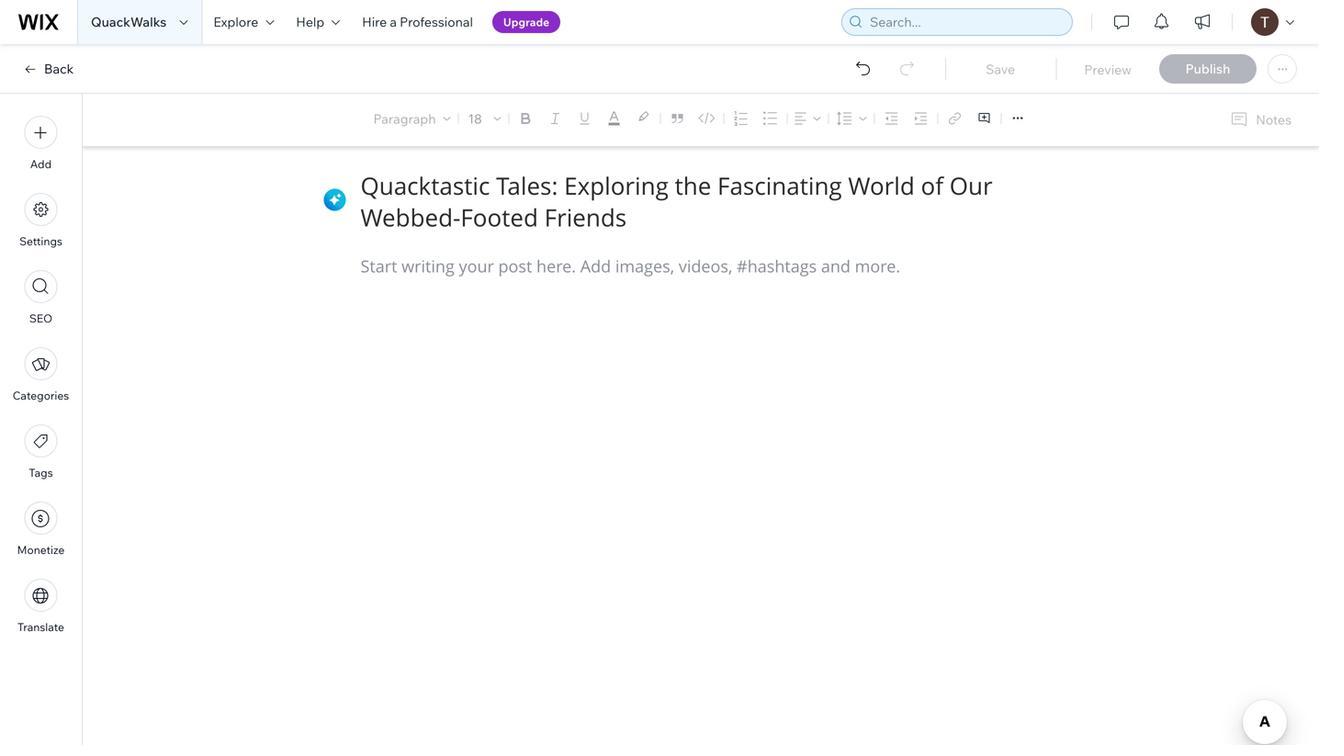 Task type: vqa. For each thing, say whether or not it's contained in the screenshot.
Or
no



Task type: describe. For each thing, give the bounding box(es) containing it.
hire a professional
[[362, 14, 473, 30]]

paragraph
[[374, 111, 436, 127]]

menu containing add
[[0, 105, 82, 645]]

translate button
[[17, 579, 64, 634]]

seo
[[29, 312, 52, 325]]

help
[[296, 14, 325, 30]]

monetize
[[17, 543, 65, 557]]

help button
[[285, 0, 351, 44]]

a
[[390, 14, 397, 30]]

back button
[[22, 61, 74, 77]]

categories
[[13, 389, 69, 403]]

tags button
[[24, 425, 57, 480]]

professional
[[400, 14, 473, 30]]

translate
[[17, 620, 64, 634]]

quackwalks
[[91, 14, 167, 30]]

hire
[[362, 14, 387, 30]]

upgrade
[[504, 15, 550, 29]]

back
[[44, 61, 74, 77]]



Task type: locate. For each thing, give the bounding box(es) containing it.
menu
[[0, 105, 82, 645]]

categories button
[[13, 347, 69, 403]]

add button
[[24, 116, 57, 171]]

notes button
[[1224, 108, 1298, 132]]

monetize button
[[17, 502, 65, 557]]

hire a professional link
[[351, 0, 484, 44]]

explore
[[214, 14, 259, 30]]

seo button
[[24, 270, 57, 325]]

add
[[30, 157, 52, 171]]

upgrade button
[[493, 11, 561, 33]]

settings
[[19, 234, 62, 248]]

notes
[[1257, 112, 1292, 128]]

settings button
[[19, 193, 62, 248]]

tags
[[29, 466, 53, 480]]

paragraph button
[[370, 106, 454, 131]]

Search... field
[[865, 9, 1067, 35]]

Add a Catchy Title text field
[[361, 170, 1028, 233]]



